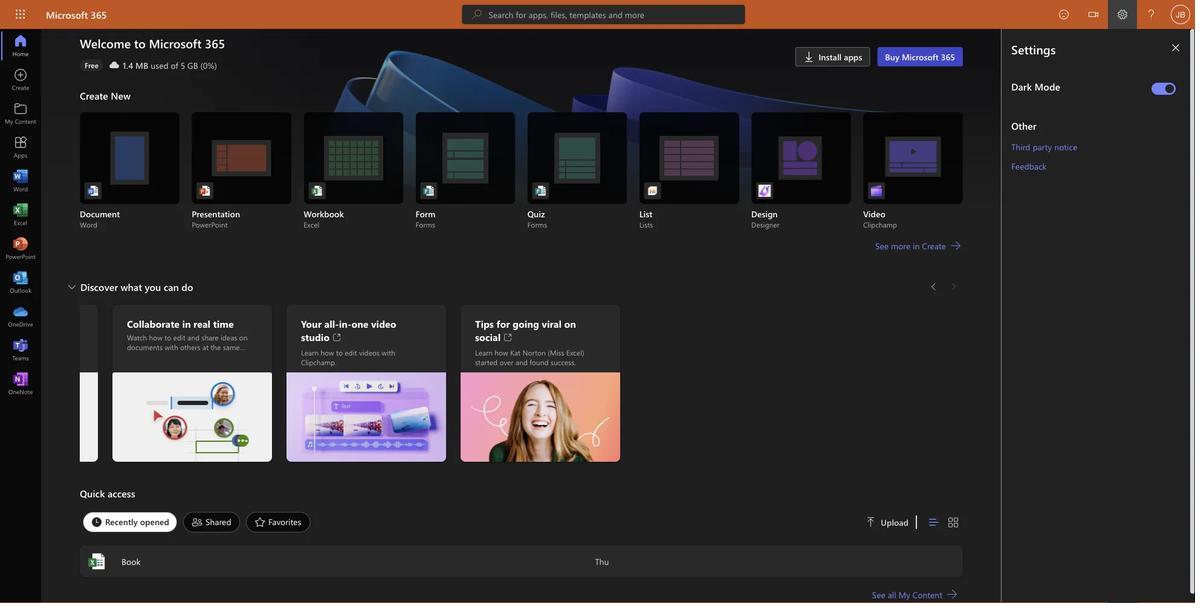 Task type: vqa. For each thing, say whether or not it's contained in the screenshot.
Excel icon
yes



Task type: describe. For each thing, give the bounding box(es) containing it.
to inside learn how to edit videos with clipchamp.
[[336, 348, 343, 358]]

Search box. Suggestions appear as you type. search field
[[489, 5, 745, 24]]

watch
[[127, 333, 147, 343]]

in inside create new element
[[913, 240, 920, 252]]

1 vertical spatial create
[[922, 240, 946, 252]]

on inside tips for going viral on social
[[564, 317, 576, 330]]

see for see all my content
[[872, 590, 886, 601]]

quick
[[80, 487, 105, 500]]

started
[[475, 358, 498, 367]]

recently opened
[[105, 517, 169, 528]]

previous image
[[928, 277, 940, 297]]

clipchamp.
[[301, 358, 337, 367]]

collaborate
[[127, 317, 180, 330]]

discover
[[80, 281, 118, 294]]

others
[[180, 343, 200, 352]]

excel image
[[87, 553, 106, 572]]

tab list inside welcome to microsoft 365 application
[[80, 510, 852, 536]]

buy microsoft 365 button
[[877, 47, 963, 67]]

apps image
[[15, 141, 27, 154]]

microsoft inside banner
[[46, 8, 88, 21]]

quiz
[[527, 208, 545, 219]]

excel workbook image
[[311, 185, 323, 197]]

 upload
[[866, 517, 909, 528]]

buy
[[885, 51, 900, 62]]

gb
[[187, 60, 198, 71]]

favorites tab
[[243, 513, 313, 533]]

my content image
[[15, 108, 27, 120]]

2 settings region from the left
[[1002, 29, 1195, 604]]

presentation
[[192, 208, 240, 219]]

time.
[[127, 352, 143, 362]]

dark mode element
[[1011, 80, 1147, 93]]

see all my content
[[872, 590, 943, 601]]

microsoft 365 banner
[[0, 0, 1195, 31]]

found
[[530, 358, 549, 367]]

get started with onedrive image
[[0, 373, 98, 462]]

jb
[[1176, 10, 1185, 19]]

success.
[[551, 358, 576, 367]]

install apps button
[[795, 47, 870, 67]]

all-
[[324, 317, 339, 330]]

dark
[[1011, 80, 1032, 93]]


[[1089, 10, 1099, 19]]

notice
[[1054, 141, 1078, 152]]

outlook image
[[15, 277, 27, 289]]

time
[[213, 317, 234, 330]]

recently opened element
[[83, 513, 177, 533]]

party
[[1033, 141, 1052, 152]]

powerpoint presentation image
[[199, 185, 211, 197]]

you
[[145, 281, 161, 294]]

third party notice link
[[1011, 141, 1078, 152]]

onedrive image
[[15, 311, 27, 323]]

real
[[193, 317, 210, 330]]

create image
[[15, 74, 27, 86]]


[[947, 591, 957, 600]]

0 horizontal spatial create
[[80, 89, 108, 102]]

0 horizontal spatial to
[[134, 35, 146, 51]]

settings
[[1011, 41, 1056, 57]]

of
[[171, 60, 178, 71]]

lists list image
[[647, 185, 659, 197]]

1 settings region from the left
[[966, 29, 1195, 604]]

excel)
[[566, 348, 584, 358]]

teams image
[[15, 345, 27, 357]]

welcome
[[80, 35, 131, 51]]

lists
[[639, 220, 653, 230]]

in-
[[339, 317, 351, 330]]

at
[[202, 343, 209, 352]]

this account doesn't have a microsoft 365 subscription. click to view your benefits. tooltip
[[80, 59, 103, 71]]

dark mode
[[1011, 80, 1060, 93]]

videos
[[359, 348, 380, 358]]

over
[[500, 358, 514, 367]]

welcome to microsoft 365
[[80, 35, 225, 51]]

recently opened tab
[[80, 513, 180, 533]]

(miss
[[548, 348, 564, 358]]

on inside collaborate in real time watch how to edit and share ideas on documents with others at the same time.
[[239, 333, 248, 343]]

clipchamp video image
[[871, 185, 883, 197]]

365 inside microsoft 365 banner
[[91, 8, 107, 21]]

(0%)
[[200, 60, 217, 71]]

1.4
[[123, 60, 133, 71]]

your
[[301, 317, 322, 330]]

quiz forms
[[527, 208, 547, 230]]

see more in create
[[875, 240, 946, 252]]

home image
[[15, 40, 27, 52]]

share
[[202, 333, 219, 343]]

discover what you can do
[[80, 281, 193, 294]]

how for studio
[[321, 348, 334, 358]]

feedback button
[[1011, 157, 1047, 176]]

with inside learn how to edit videos with clipchamp.
[[382, 348, 395, 358]]

opened
[[140, 517, 169, 528]]

quick access
[[80, 487, 135, 500]]

discover what you can do button
[[63, 277, 196, 297]]

studio
[[301, 331, 330, 344]]

workbook excel
[[304, 208, 344, 230]]

tips for going viral on social
[[475, 317, 576, 344]]

other
[[1011, 119, 1037, 132]]

word
[[80, 220, 97, 230]]

your all-in-one video studio image
[[287, 373, 446, 462]]

favorites
[[268, 517, 301, 528]]

going
[[513, 317, 539, 330]]

create new
[[80, 89, 131, 102]]

designer design image
[[759, 185, 771, 197]]

see more in create link
[[874, 239, 963, 253]]

upload
[[881, 517, 909, 528]]



Task type: locate. For each thing, give the bounding box(es) containing it.
forms inside form forms
[[416, 220, 435, 230]]

edit
[[173, 333, 185, 343], [345, 348, 357, 358]]

one
[[351, 317, 368, 330]]

learn for your all-in-one video studio
[[301, 348, 319, 358]]

mode
[[1035, 80, 1060, 93]]

used
[[151, 60, 169, 71]]

1 vertical spatial to
[[165, 333, 171, 343]]

with inside collaborate in real time watch how to edit and share ideas on documents with others at the same time.
[[165, 343, 178, 352]]

and
[[187, 333, 200, 343], [516, 358, 528, 367]]

do
[[182, 281, 193, 294]]

design
[[751, 208, 778, 219]]

to inside collaborate in real time watch how to edit and share ideas on documents with others at the same time.
[[165, 333, 171, 343]]

0 vertical spatial on
[[564, 317, 576, 330]]

word document image
[[87, 185, 99, 197]]

list
[[80, 112, 963, 230]]

new quiz image
[[535, 185, 547, 197]]

2 learn from the left
[[475, 348, 493, 358]]

0 horizontal spatial in
[[182, 317, 191, 330]]

shared
[[206, 517, 231, 528]]

1 horizontal spatial forms
[[527, 220, 547, 230]]

to down collaborate at the left bottom
[[165, 333, 171, 343]]

name book cell
[[80, 553, 595, 572]]

install
[[819, 51, 842, 62]]

see for see more in create
[[875, 240, 889, 252]]

1 horizontal spatial edit
[[345, 348, 357, 358]]

0 vertical spatial to
[[134, 35, 146, 51]]

workbook
[[304, 208, 344, 219]]

learn inside learn how kat norton (miss excel) started over and found success.
[[475, 348, 493, 358]]

forms for quiz
[[527, 220, 547, 230]]

navigation
[[0, 29, 41, 401]]

in right more
[[913, 240, 920, 252]]

create
[[80, 89, 108, 102], [922, 240, 946, 252]]

my
[[899, 590, 910, 601]]

on right ideas
[[239, 333, 248, 343]]

0 horizontal spatial 365
[[91, 8, 107, 21]]

norton
[[523, 348, 546, 358]]

forms
[[416, 220, 435, 230], [527, 220, 547, 230]]

and inside learn how kat norton (miss excel) started over and found success.
[[516, 358, 528, 367]]

1 horizontal spatial to
[[165, 333, 171, 343]]

forms down form
[[416, 220, 435, 230]]

learn down the 'social'
[[475, 348, 493, 358]]

the
[[211, 343, 221, 352]]

2 vertical spatial to
[[336, 348, 343, 358]]

powerpoint image
[[15, 243, 27, 255]]

in left the real
[[182, 317, 191, 330]]

and for kat
[[516, 358, 528, 367]]

forms down the quiz at the left top of page
[[527, 220, 547, 230]]

learn down studio
[[301, 348, 319, 358]]

favorites element
[[246, 513, 310, 533]]

third
[[1011, 141, 1031, 152]]

thu
[[595, 557, 609, 568]]

word image
[[15, 175, 27, 187]]

create left new at the top left
[[80, 89, 108, 102]]

onenote image
[[15, 378, 27, 391]]

1 vertical spatial and
[[516, 358, 528, 367]]

recently
[[105, 517, 138, 528]]

2 horizontal spatial 365
[[941, 51, 955, 62]]

excel image
[[15, 209, 27, 221]]

0 horizontal spatial edit
[[173, 333, 185, 343]]

in
[[913, 240, 920, 252], [182, 317, 191, 330]]

1 learn from the left
[[301, 348, 319, 358]]

see
[[875, 240, 889, 252], [872, 590, 886, 601]]

video clipchamp
[[863, 208, 897, 230]]

excel
[[304, 220, 319, 230]]

designer design image
[[759, 185, 771, 197]]

0 horizontal spatial how
[[149, 333, 163, 343]]

2 horizontal spatial how
[[495, 348, 508, 358]]

jb button
[[1166, 0, 1195, 29]]

clipchamp
[[863, 220, 897, 230]]

see left more
[[875, 240, 889, 252]]

powerpoint
[[192, 220, 228, 230]]

1.4 mb used of 5 gb (0%)
[[123, 60, 217, 71]]

see inside create new element
[[875, 240, 889, 252]]

forms for form
[[416, 220, 435, 230]]

other element
[[1011, 119, 1181, 132]]

0 horizontal spatial microsoft
[[46, 8, 88, 21]]


[[866, 518, 876, 528]]

365
[[91, 8, 107, 21], [205, 35, 225, 51], [941, 51, 955, 62]]

how down studio
[[321, 348, 334, 358]]

0 vertical spatial edit
[[173, 333, 185, 343]]

settings region
[[966, 29, 1195, 604], [1002, 29, 1195, 604]]

0 vertical spatial in
[[913, 240, 920, 252]]

2 horizontal spatial microsoft
[[902, 51, 939, 62]]

to down your all-in-one video studio on the bottom of page
[[336, 348, 343, 358]]

0 horizontal spatial on
[[239, 333, 248, 343]]

None search field
[[462, 5, 745, 24]]

0 horizontal spatial learn
[[301, 348, 319, 358]]

microsoft
[[46, 8, 88, 21], [149, 35, 202, 51], [902, 51, 939, 62]]

collaborate in real time image
[[112, 373, 272, 462]]

shared tab
[[180, 513, 243, 533]]

1 horizontal spatial learn
[[475, 348, 493, 358]]

how inside learn how kat norton (miss excel) started over and found success.
[[495, 348, 508, 358]]

tips
[[475, 317, 494, 330]]

to up mb
[[134, 35, 146, 51]]

learn inside learn how to edit videos with clipchamp.
[[301, 348, 319, 358]]

learn
[[301, 348, 319, 358], [475, 348, 493, 358]]

edit inside collaborate in real time watch how to edit and share ideas on documents with others at the same time.
[[173, 333, 185, 343]]

microsoft up welcome
[[46, 8, 88, 21]]

on
[[564, 317, 576, 330], [239, 333, 248, 343]]

and left the at
[[187, 333, 200, 343]]

content
[[913, 590, 943, 601]]

1 horizontal spatial and
[[516, 358, 528, 367]]

0 vertical spatial see
[[875, 240, 889, 252]]

free
[[85, 60, 99, 70]]

365 up "(0%)"
[[205, 35, 225, 51]]

more
[[891, 240, 911, 252]]

feedback
[[1011, 161, 1047, 172]]

video
[[863, 208, 886, 219]]

what
[[121, 281, 142, 294]]

learn how to edit videos with clipchamp.
[[301, 348, 395, 367]]

shared element
[[183, 513, 240, 533]]

welcome to microsoft 365 application
[[0, 0, 1002, 604]]

1 vertical spatial edit
[[345, 348, 357, 358]]

access
[[108, 487, 135, 500]]

0 vertical spatial and
[[187, 333, 200, 343]]

365 right 'buy'
[[941, 51, 955, 62]]

how inside collaborate in real time watch how to edit and share ideas on documents with others at the same time.
[[149, 333, 163, 343]]

2 forms from the left
[[527, 220, 547, 230]]

1 vertical spatial see
[[872, 590, 886, 601]]

0 horizontal spatial forms
[[416, 220, 435, 230]]

0 horizontal spatial and
[[187, 333, 200, 343]]

presentation powerpoint
[[192, 208, 240, 230]]

design designer
[[751, 208, 780, 230]]

1 horizontal spatial 365
[[205, 35, 225, 51]]

with right videos
[[382, 348, 395, 358]]

on right viral
[[564, 317, 576, 330]]

0 horizontal spatial with
[[165, 343, 178, 352]]

365 inside buy microsoft 365 "button"
[[941, 51, 955, 62]]

1 vertical spatial in
[[182, 317, 191, 330]]

create right more
[[922, 240, 946, 252]]

edit left videos
[[345, 348, 357, 358]]

social
[[475, 331, 501, 344]]

tips for going viral on social image
[[461, 373, 620, 462]]

1 vertical spatial on
[[239, 333, 248, 343]]

collaborate in real time watch how to edit and share ideas on documents with others at the same time.
[[127, 317, 248, 362]]

edit left the at
[[173, 333, 185, 343]]

learn how kat norton (miss excel) started over and found success.
[[475, 348, 584, 367]]

edit inside learn how to edit videos with clipchamp.
[[345, 348, 357, 358]]

list lists
[[639, 208, 653, 230]]

1 horizontal spatial in
[[913, 240, 920, 252]]

microsoft up the of
[[149, 35, 202, 51]]

navigation inside welcome to microsoft 365 application
[[0, 29, 41, 401]]

2 horizontal spatial to
[[336, 348, 343, 358]]

 button
[[1079, 0, 1108, 31]]

and right over
[[516, 358, 528, 367]]

1 forms from the left
[[416, 220, 435, 230]]

0 vertical spatial create
[[80, 89, 108, 102]]

microsoft inside "button"
[[902, 51, 939, 62]]

apps
[[844, 51, 862, 62]]

create new element
[[80, 86, 963, 277]]

see left all
[[872, 590, 886, 601]]

and for real
[[187, 333, 200, 343]]

how down collaborate at the left bottom
[[149, 333, 163, 343]]

same
[[223, 343, 240, 352]]

tab list containing recently opened
[[80, 510, 852, 536]]

and inside collaborate in real time watch how to edit and share ideas on documents with others at the same time.
[[187, 333, 200, 343]]

mb
[[135, 60, 148, 71]]

video
[[371, 317, 396, 330]]

to
[[134, 35, 146, 51], [165, 333, 171, 343], [336, 348, 343, 358]]

1 horizontal spatial how
[[321, 348, 334, 358]]

viral
[[542, 317, 562, 330]]

can
[[164, 281, 179, 294]]

documents
[[127, 343, 163, 352]]

how for social
[[495, 348, 508, 358]]

1 horizontal spatial create
[[922, 240, 946, 252]]

microsoft right 'buy'
[[902, 51, 939, 62]]

tab list
[[80, 510, 852, 536]]

list inside welcome to microsoft 365 application
[[80, 112, 963, 230]]

how inside learn how to edit videos with clipchamp.
[[321, 348, 334, 358]]

all
[[888, 590, 896, 601]]

for
[[497, 317, 510, 330]]

how left the kat
[[495, 348, 508, 358]]

in inside collaborate in real time watch how to edit and share ideas on documents with others at the same time.
[[182, 317, 191, 330]]

your all-in-one video studio
[[301, 317, 396, 344]]

buy microsoft 365
[[885, 51, 955, 62]]

kat
[[510, 348, 521, 358]]

list
[[639, 208, 652, 219]]

document
[[80, 208, 120, 219]]

install apps
[[819, 51, 862, 62]]

designer
[[751, 220, 780, 230]]

1 horizontal spatial on
[[564, 317, 576, 330]]

with left "others"
[[165, 343, 178, 352]]

365 up welcome
[[91, 8, 107, 21]]

microsoft 365
[[46, 8, 107, 21]]

learn for tips for going viral on social
[[475, 348, 493, 358]]

third party notice
[[1011, 141, 1078, 152]]

1 horizontal spatial microsoft
[[149, 35, 202, 51]]

1 horizontal spatial with
[[382, 348, 395, 358]]

list containing document
[[80, 112, 963, 230]]

forms survey image
[[423, 185, 435, 197]]



